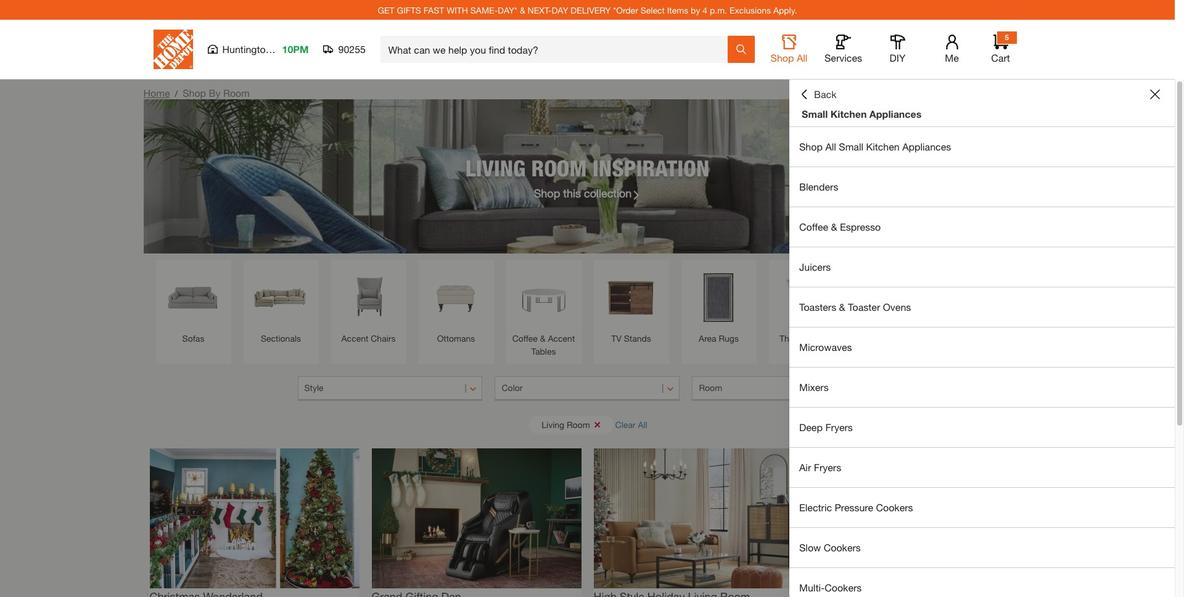 Task type: locate. For each thing, give the bounding box(es) containing it.
living room button
[[529, 415, 613, 434]]

/
[[175, 88, 178, 99]]

fryers right "air"
[[814, 461, 841, 473]]

1 vertical spatial appliances
[[902, 141, 951, 152]]

small down small kitchen appliances
[[839, 141, 863, 152]]

& right day*
[[520, 5, 525, 15]]

multi-
[[799, 582, 825, 593]]

color button
[[495, 376, 680, 401]]

1 accent from the left
[[341, 333, 368, 344]]

90255
[[338, 43, 366, 55]]

& for coffee & accent tables
[[540, 333, 546, 344]]

mixers
[[799, 381, 829, 393]]

0 vertical spatial small
[[802, 108, 828, 120]]

1 horizontal spatial coffee
[[799, 221, 828, 233]]

living for living room inspiration
[[465, 154, 526, 181]]

shop left 'this'
[[534, 186, 560, 200]]

stretchy image image
[[150, 448, 359, 588], [372, 448, 581, 588], [594, 448, 803, 588], [816, 448, 1025, 588]]

home link
[[143, 87, 170, 99]]

throw pillows link
[[775, 266, 838, 345]]

all for shop all
[[797, 52, 808, 64]]

coffee up juicers
[[799, 221, 828, 233]]

shop right /
[[183, 87, 206, 99]]

tv
[[611, 333, 622, 344]]

curtains & drapes image
[[950, 266, 1013, 329]]

get
[[378, 5, 394, 15]]

room
[[223, 87, 250, 99], [531, 154, 587, 181], [699, 382, 722, 393], [567, 419, 590, 430]]

all up blenders
[[825, 141, 836, 152]]

tables
[[531, 346, 556, 356]]

small down the "back" button at top right
[[802, 108, 828, 120]]

accent up "tables"
[[548, 333, 575, 344]]

shop this collection
[[534, 186, 632, 200]]

1 horizontal spatial living
[[542, 419, 564, 430]]

appliances inside menu
[[902, 141, 951, 152]]

10pm
[[282, 43, 309, 55]]

delivery
[[571, 5, 611, 15]]

1 vertical spatial cookers
[[824, 542, 861, 553]]

coffee & accent tables link
[[512, 266, 575, 358]]

0 vertical spatial kitchen
[[831, 108, 867, 120]]

throw pillows image
[[775, 266, 838, 329]]

next-
[[528, 5, 552, 15]]

fast
[[424, 5, 444, 15]]

& for toasters & toaster ovens
[[839, 301, 845, 313]]

& for coffee & espresso
[[831, 221, 837, 233]]

cookers for slow cookers
[[824, 542, 861, 553]]

multi-cookers
[[799, 582, 862, 593]]

shop all button
[[769, 35, 809, 64]]

all for clear all
[[638, 419, 647, 430]]

small
[[802, 108, 828, 120], [839, 141, 863, 152]]

all up the "back" button at top right
[[797, 52, 808, 64]]

What can we help you find today? search field
[[388, 36, 727, 62]]

2 vertical spatial cookers
[[825, 582, 862, 593]]

select
[[641, 5, 665, 15]]

0 horizontal spatial living
[[465, 154, 526, 181]]

the home depot logo image
[[153, 30, 193, 69]]

3 stretchy image image from the left
[[594, 448, 803, 588]]

living for living room
[[542, 419, 564, 430]]

microwaves link
[[789, 327, 1175, 367]]

2 horizontal spatial all
[[825, 141, 836, 152]]

chairs
[[371, 333, 396, 344]]

clear all
[[615, 419, 647, 430]]

deep
[[799, 421, 823, 433]]

& left toaster
[[839, 301, 845, 313]]

area rugs link
[[687, 266, 750, 345]]

0 horizontal spatial all
[[638, 419, 647, 430]]

ottomans
[[437, 333, 475, 344]]

1 horizontal spatial small
[[839, 141, 863, 152]]

&
[[520, 5, 525, 15], [831, 221, 837, 233], [839, 301, 845, 313], [540, 333, 546, 344]]

shop
[[771, 52, 794, 64], [183, 87, 206, 99], [799, 141, 823, 152], [534, 186, 560, 200]]

1 vertical spatial kitchen
[[866, 141, 900, 152]]

shop inside button
[[771, 52, 794, 64]]

1 vertical spatial coffee
[[512, 333, 538, 344]]

accent left the chairs
[[341, 333, 368, 344]]

sofas image
[[162, 266, 225, 329]]

appliances
[[870, 108, 922, 120], [902, 141, 951, 152]]

all right clear at the bottom
[[638, 419, 647, 430]]

coffee & accent tables
[[512, 333, 575, 356]]

toaster
[[848, 301, 880, 313]]

0 horizontal spatial accent
[[341, 333, 368, 344]]

cookers right pressure
[[876, 501, 913, 513]]

1 horizontal spatial all
[[797, 52, 808, 64]]

living inside button
[[542, 419, 564, 430]]

sofas
[[182, 333, 204, 344]]

cart
[[991, 52, 1010, 64]]

coffee & accent tables image
[[512, 266, 575, 329]]

throw
[[780, 333, 804, 344]]

day*
[[498, 5, 517, 15]]

home / shop by room
[[143, 87, 250, 99]]

cookers right slow
[[824, 542, 861, 553]]

fryers right deep at the right
[[825, 421, 853, 433]]

1 stretchy image image from the left
[[150, 448, 359, 588]]

shop all small kitchen appliances link
[[789, 127, 1175, 167]]

juicers link
[[789, 247, 1175, 287]]

cart 5
[[991, 33, 1010, 64]]

coffee up "tables"
[[512, 333, 538, 344]]

1 vertical spatial all
[[825, 141, 836, 152]]

room button
[[692, 376, 877, 401]]

2 vertical spatial all
[[638, 419, 647, 430]]

coffee inside coffee & accent tables
[[512, 333, 538, 344]]

ottomans image
[[425, 266, 488, 329]]

0 vertical spatial fryers
[[825, 421, 853, 433]]

0 vertical spatial appliances
[[870, 108, 922, 120]]

0 horizontal spatial coffee
[[512, 333, 538, 344]]

throw blankets image
[[863, 266, 925, 329]]

room up 'this'
[[531, 154, 587, 181]]

1 vertical spatial fryers
[[814, 461, 841, 473]]

& inside coffee & accent tables
[[540, 333, 546, 344]]

air
[[799, 461, 811, 473]]

cookers
[[876, 501, 913, 513], [824, 542, 861, 553], [825, 582, 862, 593]]

fryers
[[825, 421, 853, 433], [814, 461, 841, 473]]

microwaves
[[799, 341, 852, 353]]

cookers down slow cookers
[[825, 582, 862, 593]]

1 horizontal spatial accent
[[548, 333, 575, 344]]

day
[[552, 5, 568, 15]]

0 vertical spatial living
[[465, 154, 526, 181]]

& up "tables"
[[540, 333, 546, 344]]

0 vertical spatial all
[[797, 52, 808, 64]]

inspiration
[[593, 154, 709, 181]]

0 vertical spatial coffee
[[799, 221, 828, 233]]

coffee for coffee & accent tables
[[512, 333, 538, 344]]

1 vertical spatial small
[[839, 141, 863, 152]]

stands
[[624, 333, 651, 344]]

kitchen
[[831, 108, 867, 120], [866, 141, 900, 152]]

0 vertical spatial cookers
[[876, 501, 913, 513]]

accent
[[341, 333, 368, 344], [548, 333, 575, 344]]

this
[[563, 186, 581, 200]]

2 accent from the left
[[548, 333, 575, 344]]

area rugs image
[[687, 266, 750, 329]]

& left espresso
[[831, 221, 837, 233]]

accent inside coffee & accent tables
[[548, 333, 575, 344]]

blenders
[[799, 181, 838, 192]]

shop up blenders
[[799, 141, 823, 152]]

slow cookers link
[[789, 528, 1175, 567]]

1 vertical spatial living
[[542, 419, 564, 430]]

coffee
[[799, 221, 828, 233], [512, 333, 538, 344]]

shop for shop all small kitchen appliances
[[799, 141, 823, 152]]

kitchen down small kitchen appliances
[[866, 141, 900, 152]]

area rugs
[[699, 333, 739, 344]]

by
[[691, 5, 700, 15]]

menu
[[789, 127, 1175, 597]]

kitchen down the back
[[831, 108, 867, 120]]

5
[[1005, 33, 1009, 42]]

shop down apply.
[[771, 52, 794, 64]]

fryers inside "link"
[[825, 421, 853, 433]]

shop all
[[771, 52, 808, 64]]

0 horizontal spatial small
[[802, 108, 828, 120]]

blenders link
[[789, 167, 1175, 207]]



Task type: vqa. For each thing, say whether or not it's contained in the screenshot.
the topmost the Appliances
yes



Task type: describe. For each thing, give the bounding box(es) containing it.
juicers
[[799, 261, 831, 273]]

me button
[[932, 35, 972, 64]]

by
[[209, 87, 220, 99]]

shop for shop all
[[771, 52, 794, 64]]

back button
[[799, 88, 837, 101]]

multi-cookers link
[[789, 568, 1175, 597]]

rugs
[[719, 333, 739, 344]]

small inside menu
[[839, 141, 863, 152]]

menu containing shop all small kitchen appliances
[[789, 127, 1175, 597]]

pillows
[[806, 333, 833, 344]]

air fryers link
[[789, 448, 1175, 487]]

coffee & espresso link
[[789, 207, 1175, 247]]

park
[[274, 43, 294, 55]]

style button
[[298, 376, 483, 401]]

living room inspiration
[[465, 154, 709, 181]]

sectionals link
[[249, 266, 312, 345]]

4
[[703, 5, 707, 15]]

exclusions
[[730, 5, 771, 15]]

toasters & toaster ovens
[[799, 301, 911, 313]]

shop for shop this collection
[[534, 186, 560, 200]]

tv stands
[[611, 333, 651, 344]]

kitchen inside shop all small kitchen appliances link
[[866, 141, 900, 152]]

drawer close image
[[1150, 89, 1160, 99]]

*order
[[613, 5, 638, 15]]

accent chairs link
[[337, 266, 400, 345]]

2 stretchy image image from the left
[[372, 448, 581, 588]]

electric
[[799, 501, 832, 513]]

tv stands link
[[600, 266, 663, 345]]

shop all small kitchen appliances
[[799, 141, 951, 152]]

diy button
[[878, 35, 917, 64]]

me
[[945, 52, 959, 64]]

area
[[699, 333, 716, 344]]

items
[[667, 5, 688, 15]]

coffee & espresso
[[799, 221, 881, 233]]

back
[[814, 88, 837, 100]]

style
[[304, 382, 324, 393]]

clear all button
[[615, 413, 647, 436]]

mixers link
[[789, 368, 1175, 407]]

cookers for multi-cookers
[[825, 582, 862, 593]]

services button
[[824, 35, 863, 64]]

diy
[[890, 52, 906, 64]]

same-
[[470, 5, 498, 15]]

sectionals
[[261, 333, 301, 344]]

feedback link image
[[1167, 208, 1184, 275]]

espresso
[[840, 221, 881, 233]]

sectionals image
[[249, 266, 312, 329]]

throw pillows
[[780, 333, 833, 344]]

gifts
[[397, 5, 421, 15]]

all for shop all small kitchen appliances
[[825, 141, 836, 152]]

huntington park
[[222, 43, 294, 55]]

ovens
[[883, 301, 911, 313]]

living room
[[542, 419, 590, 430]]

pressure
[[835, 501, 873, 513]]

slow
[[799, 542, 821, 553]]

huntington
[[222, 43, 271, 55]]

4 stretchy image image from the left
[[816, 448, 1025, 588]]

color
[[502, 382, 523, 393]]

toasters & toaster ovens link
[[789, 287, 1175, 327]]

room right by
[[223, 87, 250, 99]]

ottomans link
[[425, 266, 488, 345]]

accent chairs
[[341, 333, 396, 344]]

fryers for air fryers
[[814, 461, 841, 473]]

clear
[[615, 419, 636, 430]]

deep fryers
[[799, 421, 853, 433]]

small kitchen appliances
[[802, 108, 922, 120]]

apply.
[[773, 5, 797, 15]]

room down area
[[699, 382, 722, 393]]

p.m.
[[710, 5, 727, 15]]

slow cookers
[[799, 542, 861, 553]]

electric pressure cookers
[[799, 501, 913, 513]]

air fryers
[[799, 461, 841, 473]]

coffee for coffee & espresso
[[799, 221, 828, 233]]

services
[[825, 52, 862, 64]]

collection
[[584, 186, 632, 200]]

room down color button in the bottom of the page
[[567, 419, 590, 430]]

with
[[447, 5, 468, 15]]

fryers for deep fryers
[[825, 421, 853, 433]]

electric pressure cookers link
[[789, 488, 1175, 527]]

accent chairs image
[[337, 266, 400, 329]]

get gifts fast with same-day* & next-day delivery *order select items by 4 p.m. exclusions apply.
[[378, 5, 797, 15]]

tv stands image
[[600, 266, 663, 329]]



